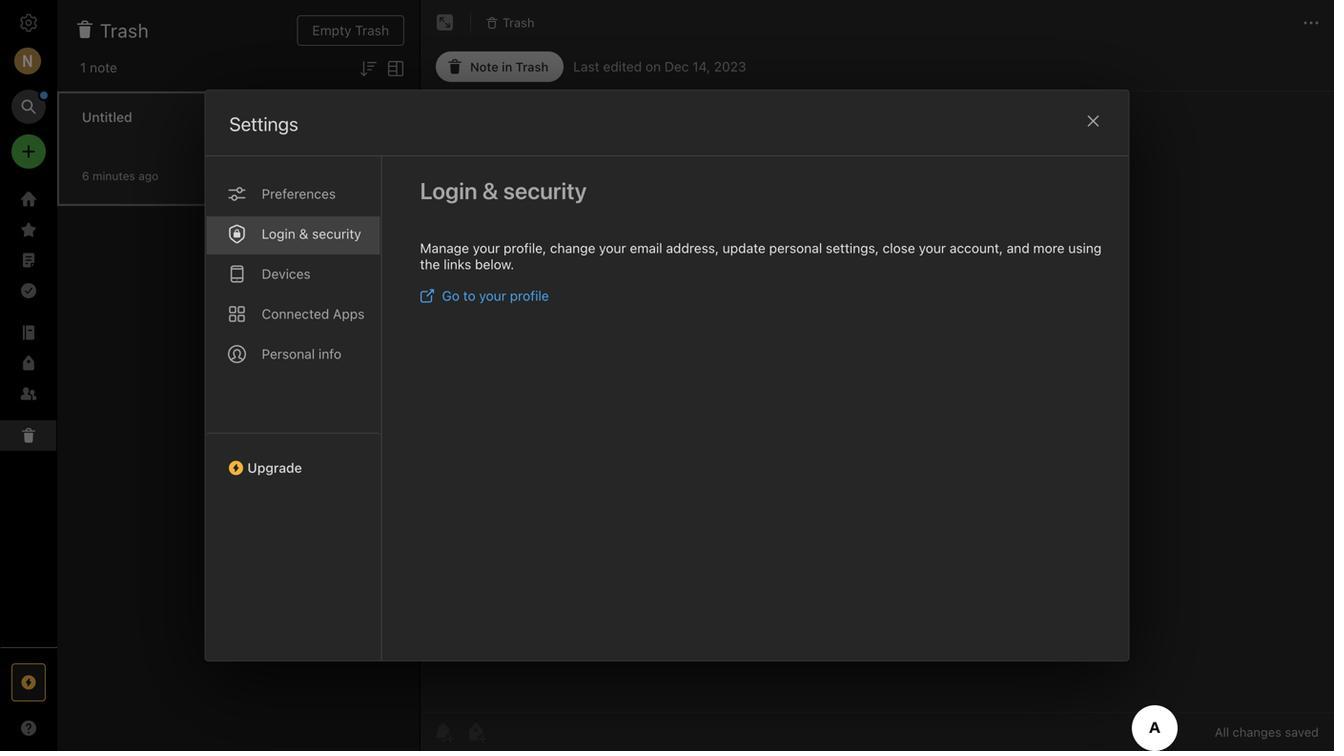 Task type: describe. For each thing, give the bounding box(es) containing it.
1
[[80, 60, 86, 75]]

add tag image
[[464, 721, 487, 744]]

address,
[[666, 240, 719, 256]]

update
[[723, 240, 766, 256]]

0 horizontal spatial login
[[262, 226, 295, 242]]

0 horizontal spatial login & security
[[262, 226, 361, 242]]

add a reminder image
[[432, 721, 455, 744]]

personal info
[[262, 346, 341, 362]]

trash up note
[[100, 19, 149, 41]]

settings
[[229, 113, 298, 135]]

1 note
[[80, 60, 117, 75]]

personal
[[262, 346, 315, 362]]

last edited on dec 14, 2023
[[573, 59, 746, 74]]

note window element
[[421, 0, 1334, 752]]

note in trash
[[470, 60, 549, 74]]

trash inside empty trash button
[[355, 22, 389, 38]]

go to your profile
[[442, 288, 549, 304]]

tab list containing preferences
[[206, 156, 382, 661]]

trash right 'in'
[[516, 60, 549, 74]]

go
[[442, 288, 460, 304]]

using
[[1068, 240, 1102, 256]]

personal
[[769, 240, 822, 256]]

0 vertical spatial login
[[420, 177, 477, 204]]

0 horizontal spatial &
[[299, 226, 308, 242]]

below.
[[475, 257, 514, 272]]

ago
[[138, 169, 159, 183]]

0 horizontal spatial security
[[312, 226, 361, 242]]

note
[[90, 60, 117, 75]]

close image
[[1082, 110, 1105, 133]]

change
[[550, 240, 596, 256]]

preferences
[[262, 186, 336, 202]]

dec
[[665, 59, 689, 74]]

close
[[883, 240, 915, 256]]

1 horizontal spatial &
[[482, 177, 498, 204]]

settings,
[[826, 240, 879, 256]]

your left email
[[599, 240, 626, 256]]

Note Editor text field
[[421, 92, 1334, 712]]

in
[[502, 60, 512, 74]]

manage your profile, change your email address, update personal settings, close your account, and more using the links below.
[[420, 240, 1102, 272]]



Task type: vqa. For each thing, say whether or not it's contained in the screenshot.
name on the top
no



Task type: locate. For each thing, give the bounding box(es) containing it.
manage
[[420, 240, 469, 256]]

all
[[1215, 725, 1229, 740]]

profile,
[[504, 240, 547, 256]]

last
[[573, 59, 600, 74]]

connected apps
[[262, 306, 365, 322]]

trash inside trash 'button'
[[503, 15, 535, 30]]

trash button
[[479, 10, 541, 36]]

trash
[[503, 15, 535, 30], [100, 19, 149, 41], [355, 22, 389, 38], [516, 60, 549, 74]]

connected
[[262, 306, 329, 322]]

your
[[473, 240, 500, 256], [599, 240, 626, 256], [919, 240, 946, 256], [479, 288, 506, 304]]

security down "preferences"
[[312, 226, 361, 242]]

minutes
[[93, 169, 135, 183]]

and
[[1007, 240, 1030, 256]]

note
[[470, 60, 499, 74]]

& up the below.
[[482, 177, 498, 204]]

upgrade button
[[206, 433, 381, 484]]

settings image
[[17, 11, 40, 34]]

saved
[[1285, 725, 1319, 740]]

2023
[[714, 59, 746, 74]]

1 horizontal spatial login & security
[[420, 177, 587, 204]]

to
[[463, 288, 476, 304]]

account,
[[950, 240, 1003, 256]]

1 horizontal spatial login
[[420, 177, 477, 204]]

untitled
[[82, 109, 132, 125]]

empty trash button
[[297, 15, 404, 46]]

login & security up the profile,
[[420, 177, 587, 204]]

tree
[[0, 184, 57, 647]]

1 vertical spatial &
[[299, 226, 308, 242]]

your right to
[[479, 288, 506, 304]]

your up the below.
[[473, 240, 500, 256]]

upgrade image
[[17, 671, 40, 694]]

login up the manage on the left of the page
[[420, 177, 477, 204]]

trash right empty
[[355, 22, 389, 38]]

&
[[482, 177, 498, 204], [299, 226, 308, 242]]

edited
[[603, 59, 642, 74]]

1 vertical spatial security
[[312, 226, 361, 242]]

the
[[420, 257, 440, 272]]

1 vertical spatial login
[[262, 226, 295, 242]]

expand note image
[[434, 11, 457, 34]]

your right the close
[[919, 240, 946, 256]]

0 vertical spatial login & security
[[420, 177, 587, 204]]

go to your profile button
[[420, 288, 549, 304]]

links
[[444, 257, 471, 272]]

on
[[646, 59, 661, 74]]

1 horizontal spatial security
[[503, 177, 587, 204]]

email
[[630, 240, 662, 256]]

security up the profile,
[[503, 177, 587, 204]]

6 minutes ago
[[82, 169, 159, 183]]

changes
[[1233, 725, 1282, 740]]

profile
[[510, 288, 549, 304]]

tab list
[[206, 156, 382, 661]]

0 vertical spatial &
[[482, 177, 498, 204]]

0 vertical spatial security
[[503, 177, 587, 204]]

14,
[[693, 59, 710, 74]]

upgrade
[[247, 460, 302, 476]]

login & security down "preferences"
[[262, 226, 361, 242]]

login
[[420, 177, 477, 204], [262, 226, 295, 242]]

security
[[503, 177, 587, 204], [312, 226, 361, 242]]

apps
[[333, 306, 365, 322]]

empty
[[312, 22, 351, 38]]

6
[[82, 169, 89, 183]]

trash up note in trash
[[503, 15, 535, 30]]

login up 'devices' in the left top of the page
[[262, 226, 295, 242]]

home image
[[17, 188, 40, 211]]

more
[[1033, 240, 1065, 256]]

info
[[319, 346, 341, 362]]

login & security
[[420, 177, 587, 204], [262, 226, 361, 242]]

empty trash
[[312, 22, 389, 38]]

devices
[[262, 266, 311, 282]]

& down "preferences"
[[299, 226, 308, 242]]

1 vertical spatial login & security
[[262, 226, 361, 242]]

all changes saved
[[1215, 725, 1319, 740]]



